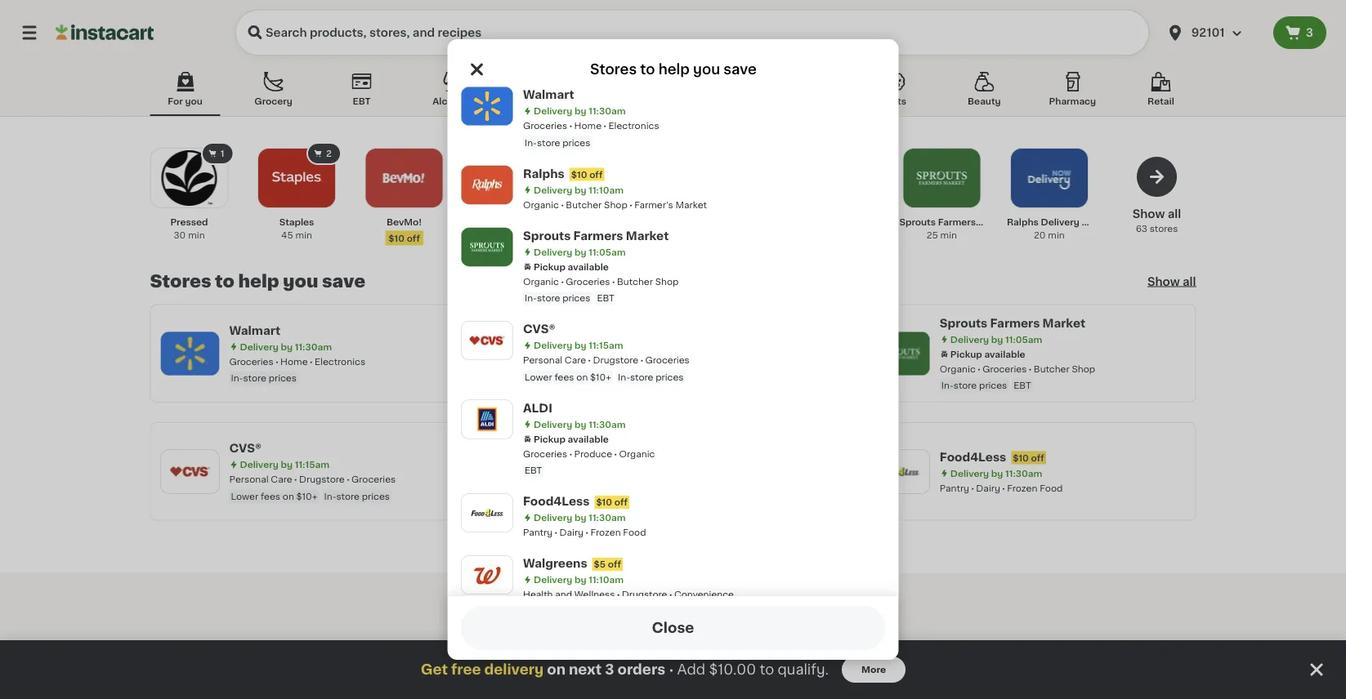 Task type: vqa. For each thing, say whether or not it's contained in the screenshot.


Task type: describe. For each thing, give the bounding box(es) containing it.
pets button
[[861, 69, 932, 116]]

ralphs $10 off
[[523, 168, 603, 179]]

save inside stores to help you save tab panel
[[322, 273, 366, 290]]

sprouts farmers market 25 min
[[900, 218, 1011, 240]]

min inside ralphs delivery now 20 min
[[1049, 231, 1065, 240]]

you inside tab panel
[[283, 273, 318, 290]]

delivery by 11:15am for groceries
[[534, 341, 623, 350]]

cvs® for ebt
[[229, 443, 262, 455]]

food4less for groceries
[[523, 496, 590, 508]]

aldi logo image
[[468, 401, 506, 439]]

20
[[1035, 231, 1046, 240]]

shop inside there's more to explore shop 63 stores (and counting) in san diego.
[[545, 677, 575, 689]]

close
[[652, 622, 695, 636]]

health
[[523, 591, 553, 600]]

groceries inside groceries produce ebt
[[585, 483, 629, 492]]

now
[[1082, 218, 1103, 227]]

stores inside stores to help you save tab panel
[[150, 273, 211, 290]]

staples 45 min
[[279, 218, 314, 240]]

stores inside there's more to explore shop 63 stores (and counting) in san diego.
[[596, 677, 633, 689]]

convenience button
[[592, 69, 667, 116]]

grocery
[[255, 97, 293, 106]]

ralphs for ralphs delivery now 20 min
[[1007, 218, 1039, 227]]

show all 63 stores
[[1133, 209, 1182, 233]]

pantry for groceries
[[523, 529, 552, 538]]

pickup available for ebt
[[951, 350, 1026, 359]]

3 inside treatment tracker modal dialog
[[605, 664, 615, 678]]

care for ebt
[[271, 476, 292, 485]]

$10+ for groceries
[[590, 373, 611, 382]]

grocery button
[[238, 69, 309, 116]]

personal for groceries
[[523, 356, 562, 365]]

walgreens logo image
[[468, 557, 506, 595]]

produce for ebt
[[636, 483, 674, 492]]

3 inside button
[[1307, 27, 1314, 38]]

you inside dialog
[[693, 63, 721, 76]]

beauty button
[[950, 69, 1020, 116]]

dairy for ebt
[[977, 484, 1001, 493]]

to inside there's more to explore shop 63 stores (and counting) in san diego.
[[689, 653, 709, 670]]

save inside stores to help you save dialog
[[724, 63, 757, 76]]

farmer's
[[634, 200, 673, 209]]

walmart for groceries
[[523, 89, 574, 101]]

treatment tracker modal dialog
[[0, 641, 1347, 700]]

food4less for ebt
[[940, 452, 1007, 463]]

dairy for groceries
[[559, 529, 583, 538]]

organic groceries butcher shop in-store prices ebt for ebt
[[940, 365, 1096, 390]]

to inside dialog
[[641, 63, 655, 76]]

ebt inside groceries produce ebt
[[586, 500, 604, 509]]

bevmo! $10 off
[[387, 218, 422, 243]]

to inside tab panel
[[215, 273, 235, 290]]

$10+ for ebt
[[297, 492, 318, 501]]

pantry for ebt
[[940, 484, 970, 493]]

min inside the pressed 30 min
[[188, 231, 205, 240]]

electronics for ebt
[[315, 357, 366, 366]]

groceries produce ebt
[[585, 483, 674, 509]]

show all
[[1148, 276, 1197, 287]]

and
[[555, 591, 572, 600]]

11:05am for ebt
[[1006, 335, 1043, 344]]

sprouts inside sprouts farmers market 25 min
[[900, 218, 936, 227]]

11:15am for groceries
[[589, 341, 623, 350]]

get free delivery on next 3 orders • add $10.00 to qualify.
[[421, 664, 829, 678]]

63 inside the show all 63 stores
[[1136, 224, 1148, 233]]

wholesale
[[515, 97, 563, 106]]

show for show all 63 stores
[[1133, 209, 1166, 220]]

groceries home electronics in-store prices for groceries
[[523, 121, 659, 147]]

counting)
[[665, 677, 723, 689]]

home for groceries
[[574, 121, 602, 130]]

stores inside the show all 63 stores
[[1150, 224, 1179, 233]]

(and
[[636, 677, 662, 689]]

delivery
[[485, 664, 544, 678]]

pharmacy button
[[1038, 69, 1108, 116]]

more
[[637, 653, 685, 670]]

in
[[725, 677, 736, 689]]

off inside ralphs $10 off
[[589, 170, 603, 179]]

1 for 1 hr
[[612, 231, 616, 240]]

1 hr
[[612, 231, 627, 240]]

retail
[[1148, 97, 1175, 106]]

ebt button
[[327, 69, 397, 116]]

organic inside groceries produce organic ebt
[[619, 450, 655, 459]]

11:15am for ebt
[[295, 461, 330, 470]]

walgreens $5 off
[[523, 559, 621, 570]]

stores inside stores to help you save dialog
[[590, 63, 637, 76]]

stores to help you save tab panel
[[142, 142, 1205, 521]]

$10.00
[[709, 664, 757, 678]]

off inside costco $20 off
[[515, 234, 529, 243]]

delivery by 11:10am inside stores to help you save tab panel
[[595, 351, 685, 360]]

frozen for groceries
[[590, 529, 621, 538]]

pickup for groceries
[[534, 262, 565, 271]]

home for ebt
[[281, 357, 308, 366]]

costco $20 off
[[495, 218, 529, 243]]

groceries produce organic ebt
[[523, 450, 655, 476]]

wholesale button
[[504, 69, 574, 116]]

all for show all 63 stores
[[1168, 209, 1182, 220]]

food for ebt
[[1040, 484, 1063, 493]]

food for groceries
[[623, 529, 646, 538]]

ralphs for ralphs $10 off
[[523, 168, 564, 179]]

costco
[[495, 218, 529, 227]]

more button
[[842, 657, 906, 684]]

staples
[[279, 218, 314, 227]]

off inside bevmo! $10 off
[[407, 234, 420, 243]]

pressed
[[170, 218, 208, 227]]

2 vertical spatial available
[[568, 435, 609, 444]]

diego.
[[764, 677, 802, 689]]

delivery by 11:15am for ebt
[[240, 461, 330, 470]]

2 vertical spatial drugstore
[[622, 591, 667, 600]]

aldi for ebt
[[585, 436, 614, 447]]

pantry dairy frozen food for groceries
[[523, 529, 646, 538]]

get
[[421, 664, 448, 678]]

health and wellness drugstore convenience
[[523, 591, 734, 600]]

walgreens
[[523, 559, 587, 570]]

delivery by 11:05am for groceries
[[534, 248, 626, 257]]

fees for groceries
[[554, 373, 574, 382]]

2 vertical spatial pickup available
[[534, 435, 609, 444]]

11:10am inside stores to help you save tab panel
[[650, 351, 685, 360]]

$5
[[594, 561, 606, 570]]

11:10am for walgreens
[[589, 576, 624, 585]]

alcohol button
[[415, 69, 485, 116]]

2 vertical spatial pickup
[[534, 435, 565, 444]]

drugstore for ebt
[[299, 476, 345, 485]]

2
[[326, 149, 332, 158]]

$20
[[495, 234, 513, 243]]

ralphs for ralphs
[[585, 333, 626, 345]]

30
[[174, 231, 186, 240]]

cvs® for groceries
[[523, 324, 555, 335]]

show for show all
[[1148, 276, 1181, 287]]

bevmo!
[[387, 218, 422, 227]]

free
[[451, 664, 481, 678]]

organic butcher shop farmer's market
[[523, 200, 707, 209]]

food4less logo image
[[468, 495, 506, 532]]

personal for ebt
[[229, 476, 269, 485]]

farmers for ebt
[[991, 318, 1040, 329]]

3 button
[[1274, 16, 1327, 49]]

there's more to explore shop 63 stores (and counting) in san diego.
[[545, 653, 802, 689]]

$10 inside bevmo! $10 off
[[389, 234, 405, 243]]

ebt inside groceries produce organic ebt
[[525, 467, 542, 476]]

on inside treatment tracker modal dialog
[[547, 664, 566, 678]]

delivery by 11:10am for walgreens
[[534, 576, 624, 585]]

close button
[[461, 607, 886, 651]]

stores to help you save inside stores to help you save tab panel
[[150, 273, 366, 290]]

market inside sprouts farmers market 25 min
[[979, 218, 1011, 227]]

pressed 30 min
[[170, 218, 208, 240]]

san
[[739, 677, 761, 689]]



Task type: locate. For each thing, give the bounding box(es) containing it.
0 vertical spatial 11:10am
[[589, 186, 624, 195]]

on for ebt
[[283, 492, 294, 501]]

1 vertical spatial groceries home electronics in-store prices
[[229, 357, 366, 383]]

1 vertical spatial save
[[322, 273, 366, 290]]

home inside stores to help you save tab panel
[[281, 357, 308, 366]]

walmart inside stores to help you save tab panel
[[229, 325, 281, 337]]

0 horizontal spatial aldi
[[523, 403, 552, 414]]

1 vertical spatial delivery by 11:15am
[[240, 461, 330, 470]]

11:05am
[[589, 248, 626, 257], [1006, 335, 1043, 344]]

0 vertical spatial electronics
[[608, 121, 659, 130]]

store
[[537, 138, 560, 147], [537, 294, 560, 303], [630, 373, 653, 382], [243, 374, 267, 383], [954, 381, 977, 390], [336, 492, 360, 501]]

min inside sprouts farmers market 25 min
[[941, 231, 958, 240]]

0 vertical spatial available
[[568, 262, 609, 271]]

delivery by 11:30am
[[534, 107, 626, 116], [240, 343, 332, 352], [534, 420, 626, 429], [595, 453, 687, 462], [951, 469, 1043, 478], [534, 514, 626, 523]]

frozen for ebt
[[1008, 484, 1038, 493]]

walmart for ebt
[[229, 325, 281, 337]]

shop
[[604, 200, 627, 209], [655, 277, 679, 286], [1072, 365, 1096, 374], [666, 366, 689, 375], [545, 677, 575, 689]]

aldi inside stores to help you save tab panel
[[585, 436, 614, 447]]

organic
[[523, 200, 559, 209], [523, 277, 559, 286], [940, 365, 976, 374], [585, 366, 621, 375], [619, 450, 655, 459]]

organic groceries butcher shop in-store prices ebt
[[523, 277, 679, 303], [940, 365, 1096, 390]]

0 horizontal spatial groceries home electronics in-store prices
[[229, 357, 366, 383]]

pantry dairy frozen food for ebt
[[940, 484, 1063, 493]]

0 vertical spatial pickup
[[534, 262, 565, 271]]

delivery by 11:10am down ralphs $10 off
[[534, 186, 624, 195]]

ralphs inside stores to help you save dialog
[[523, 168, 564, 179]]

63
[[1136, 224, 1148, 233], [578, 677, 593, 689]]

1 horizontal spatial delivery by 11:05am
[[951, 335, 1043, 344]]

for you
[[168, 97, 203, 106]]

fees
[[554, 373, 574, 382], [261, 492, 280, 501]]

for you button
[[150, 69, 220, 116]]

dairy inside stores to help you save dialog
[[559, 529, 583, 538]]

0 horizontal spatial pantry dairy frozen food
[[523, 529, 646, 538]]

11:10am up organic butcher shop
[[650, 351, 685, 360]]

lower for ebt
[[231, 492, 259, 501]]

groceries inside groceries produce organic ebt
[[523, 450, 567, 459]]

all inside show all popup button
[[1183, 276, 1197, 287]]

4 min from the left
[[1049, 231, 1065, 240]]

show inside the show all 63 stores
[[1133, 209, 1166, 220]]

help inside tab panel
[[238, 273, 279, 290]]

delivery by 11:10am up organic butcher shop
[[595, 351, 685, 360]]

11:10am for ralphs
[[589, 186, 624, 195]]

sprouts
[[900, 218, 936, 227], [523, 230, 571, 242], [940, 318, 988, 329]]

1 horizontal spatial pantry dairy frozen food
[[940, 484, 1063, 493]]

pantry
[[940, 484, 970, 493], [523, 529, 552, 538]]

available for ebt
[[985, 350, 1026, 359]]

stores right wholesale button on the top
[[590, 63, 637, 76]]

0 horizontal spatial walmart
[[229, 325, 281, 337]]

off inside walgreens $5 off
[[608, 561, 621, 570]]

sprouts farmers market for ebt
[[940, 318, 1086, 329]]

frozen
[[1008, 484, 1038, 493], [590, 529, 621, 538]]

you right for on the top left of page
[[185, 97, 203, 106]]

off
[[589, 170, 603, 179], [407, 234, 420, 243], [515, 234, 529, 243], [1032, 454, 1045, 463], [614, 498, 628, 507], [608, 561, 621, 570]]

care inside stores to help you save dialog
[[565, 356, 586, 365]]

0 vertical spatial 11:05am
[[589, 248, 626, 257]]

delivery by 11:05am
[[534, 248, 626, 257], [951, 335, 1043, 344]]

fees for ebt
[[261, 492, 280, 501]]

food4less
[[940, 452, 1007, 463], [523, 496, 590, 508]]

1 horizontal spatial home
[[574, 121, 602, 130]]

ralphs delivery now 20 min
[[1007, 218, 1103, 240]]

stores to help you save
[[590, 63, 757, 76], [150, 273, 366, 290]]

all inside the show all 63 stores
[[1168, 209, 1182, 220]]

orders
[[618, 664, 666, 678]]

sprouts farmers market
[[523, 230, 669, 242], [940, 318, 1086, 329]]

butcher
[[566, 200, 602, 209], [617, 277, 653, 286], [1034, 365, 1070, 374], [628, 366, 664, 375]]

1 vertical spatial pickup
[[951, 350, 983, 359]]

stores down 30
[[150, 273, 211, 290]]

0 vertical spatial aldi
[[523, 403, 552, 414]]

organic groceries butcher shop in-store prices ebt for groceries
[[523, 277, 679, 303]]

0 horizontal spatial convenience
[[598, 97, 660, 106]]

drugstore inside stores to help you save tab panel
[[299, 476, 345, 485]]

available inside stores to help you save tab panel
[[985, 350, 1026, 359]]

food4less inside stores to help you save tab panel
[[940, 452, 1007, 463]]

0 horizontal spatial delivery by 11:05am
[[534, 248, 626, 257]]

11:10am down $5
[[589, 576, 624, 585]]

drugstore for groceries
[[593, 356, 638, 365]]

1 vertical spatial stores
[[150, 273, 211, 290]]

food4less $10 off inside stores to help you save tab panel
[[940, 452, 1045, 463]]

farmers for groceries
[[573, 230, 623, 242]]

you inside "button"
[[185, 97, 203, 106]]

next
[[569, 664, 602, 678]]

stores to help you save inside stores to help you save dialog
[[590, 63, 757, 76]]

cvs® inside stores to help you save tab panel
[[229, 443, 262, 455]]

11:15am inside stores to help you save tab panel
[[295, 461, 330, 470]]

1 vertical spatial pantry dairy frozen food
[[523, 529, 646, 538]]

0 horizontal spatial produce
[[574, 450, 612, 459]]

available
[[568, 262, 609, 271], [985, 350, 1026, 359], [568, 435, 609, 444]]

0 horizontal spatial electronics
[[315, 357, 366, 366]]

food4less inside stores to help you save dialog
[[523, 496, 590, 508]]

1 vertical spatial delivery by 11:10am
[[595, 351, 685, 360]]

food inside stores to help you save tab panel
[[1040, 484, 1063, 493]]

1 horizontal spatial 1
[[612, 231, 616, 240]]

wellness
[[574, 591, 615, 600]]

63 right now
[[1136, 224, 1148, 233]]

explore
[[713, 653, 784, 670]]

sprouts farmers market logo image
[[468, 229, 506, 266]]

on for groceries
[[576, 373, 588, 382]]

qualify.
[[778, 664, 829, 678]]

lower inside stores to help you save tab panel
[[231, 492, 259, 501]]

1 vertical spatial 63
[[578, 677, 593, 689]]

0 vertical spatial frozen
[[1008, 484, 1038, 493]]

you down 45
[[283, 273, 318, 290]]

0 vertical spatial groceries home electronics in-store prices
[[523, 121, 659, 147]]

electronics inside stores to help you save dialog
[[608, 121, 659, 130]]

stores
[[590, 63, 637, 76], [150, 273, 211, 290]]

1 horizontal spatial lower
[[525, 373, 552, 382]]

show down the show all 63 stores
[[1148, 276, 1181, 287]]

personal care drugstore groceries lower fees on $10+ in-store prices inside stores to help you save dialog
[[523, 356, 690, 382]]

produce for organic
[[574, 450, 612, 459]]

pets
[[886, 97, 907, 106]]

1 vertical spatial lower
[[231, 492, 259, 501]]

1 horizontal spatial dairy
[[977, 484, 1001, 493]]

11:30am
[[589, 107, 626, 116], [295, 343, 332, 352], [589, 420, 626, 429], [650, 453, 687, 462], [1006, 469, 1043, 478], [589, 514, 626, 523]]

0 vertical spatial stores to help you save
[[590, 63, 757, 76]]

pantry dairy frozen food inside stores to help you save tab panel
[[940, 484, 1063, 493]]

cvs® inside stores to help you save dialog
[[523, 324, 555, 335]]

personal inside stores to help you save tab panel
[[229, 476, 269, 485]]

ralphs up 20
[[1007, 218, 1039, 227]]

groceries
[[523, 121, 567, 130], [566, 277, 610, 286], [645, 356, 690, 365], [229, 357, 274, 366], [983, 365, 1027, 374], [523, 450, 567, 459], [352, 476, 396, 485], [585, 483, 629, 492]]

1 vertical spatial food
[[623, 529, 646, 538]]

food
[[1040, 484, 1063, 493], [623, 529, 646, 538]]

0 vertical spatial $10+
[[590, 373, 611, 382]]

food4less $10 off for groceries
[[523, 496, 628, 508]]

delivery by 11:15am inside stores to help you save tab panel
[[240, 461, 330, 470]]

sprouts inside stores to help you save dialog
[[523, 230, 571, 242]]

1 vertical spatial convenience
[[674, 591, 734, 600]]

personal
[[523, 356, 562, 365], [229, 476, 269, 485]]

1 vertical spatial 11:10am
[[650, 351, 685, 360]]

0 horizontal spatial $10+
[[297, 492, 318, 501]]

electronics
[[608, 121, 659, 130], [315, 357, 366, 366]]

1 vertical spatial fees
[[261, 492, 280, 501]]

11:05am for groceries
[[589, 248, 626, 257]]

25
[[927, 231, 939, 240]]

cvs® logo image
[[468, 322, 506, 360]]

1 vertical spatial sprouts farmers market
[[940, 318, 1086, 329]]

0 horizontal spatial personal care drugstore groceries lower fees on $10+ in-store prices
[[229, 476, 396, 501]]

3
[[1307, 27, 1314, 38], [605, 664, 615, 678]]

groceries home electronics in-store prices for ebt
[[229, 357, 366, 383]]

care
[[565, 356, 586, 365], [271, 476, 292, 485]]

3 min from the left
[[941, 231, 958, 240]]

organic butcher shop
[[585, 366, 689, 375]]

pickup inside stores to help you save tab panel
[[951, 350, 983, 359]]

63 down there's
[[578, 677, 593, 689]]

11:15am inside stores to help you save dialog
[[589, 341, 623, 350]]

personal care drugstore groceries lower fees on $10+ in-store prices for ebt
[[229, 476, 396, 501]]

beauty
[[968, 97, 1001, 106]]

pickup available for groceries
[[534, 262, 609, 271]]

dairy inside stores to help you save tab panel
[[977, 484, 1001, 493]]

1 horizontal spatial aldi
[[585, 436, 614, 447]]

2 vertical spatial sprouts
[[940, 318, 988, 329]]

1 vertical spatial drugstore
[[299, 476, 345, 485]]

sprouts for groceries
[[523, 230, 571, 242]]

electronics for groceries
[[608, 121, 659, 130]]

prices
[[562, 138, 590, 147], [562, 294, 590, 303], [656, 373, 684, 382], [269, 374, 297, 383], [980, 381, 1008, 390], [362, 492, 390, 501]]

11:05am inside stores to help you save tab panel
[[1006, 335, 1043, 344]]

1 horizontal spatial pantry
[[940, 484, 970, 493]]

min down pressed
[[188, 231, 205, 240]]

organic groceries butcher shop in-store prices ebt inside stores to help you save tab panel
[[940, 365, 1096, 390]]

add
[[678, 664, 706, 678]]

delivery by 11:05am for ebt
[[951, 335, 1043, 344]]

$10
[[571, 170, 587, 179], [389, 234, 405, 243], [1013, 454, 1029, 463], [596, 498, 612, 507]]

11:10am up organic butcher shop farmer's market
[[589, 186, 624, 195]]

aldi inside stores to help you save dialog
[[523, 403, 552, 414]]

0 horizontal spatial frozen
[[590, 529, 621, 538]]

electronics inside stores to help you save tab panel
[[315, 357, 366, 366]]

$10 inside ralphs $10 off
[[571, 170, 587, 179]]

help inside dialog
[[659, 63, 690, 76]]

delivery by 11:10am down walgreens $5 off
[[534, 576, 624, 585]]

0 horizontal spatial stores
[[596, 677, 633, 689]]

1 horizontal spatial help
[[659, 63, 690, 76]]

0 vertical spatial cvs®
[[523, 324, 555, 335]]

show right now
[[1133, 209, 1166, 220]]

0 horizontal spatial on
[[283, 492, 294, 501]]

0 horizontal spatial 11:15am
[[295, 461, 330, 470]]

pantry dairy frozen food inside stores to help you save dialog
[[523, 529, 646, 538]]

min inside staples 45 min
[[296, 231, 312, 240]]

show all button
[[1148, 274, 1197, 290]]

1 vertical spatial care
[[271, 476, 292, 485]]

groceries home electronics in-store prices inside stores to help you save tab panel
[[229, 357, 366, 383]]

food4less $10 off for ebt
[[940, 452, 1045, 463]]

ralphs logo image
[[468, 166, 506, 204]]

0 horizontal spatial all
[[1168, 209, 1182, 220]]

2 min from the left
[[296, 231, 312, 240]]

pickup
[[534, 262, 565, 271], [951, 350, 983, 359], [534, 435, 565, 444]]

0 vertical spatial dairy
[[977, 484, 1001, 493]]

1 vertical spatial 11:15am
[[295, 461, 330, 470]]

1 horizontal spatial care
[[565, 356, 586, 365]]

0 horizontal spatial dairy
[[559, 529, 583, 538]]

$10+
[[590, 373, 611, 382], [297, 492, 318, 501]]

1 vertical spatial on
[[283, 492, 294, 501]]

1 horizontal spatial stores to help you save
[[590, 63, 757, 76]]

$10+ inside stores to help you save dialog
[[590, 373, 611, 382]]

0 vertical spatial personal
[[523, 356, 562, 365]]

2 horizontal spatial ralphs
[[1007, 218, 1039, 227]]

pharmacy
[[1050, 97, 1097, 106]]

pickup available inside stores to help you save tab panel
[[951, 350, 1026, 359]]

convenience inside button
[[598, 97, 660, 106]]

food4less $10 off
[[940, 452, 1045, 463], [523, 496, 628, 508]]

0 vertical spatial delivery by 11:15am
[[534, 341, 623, 350]]

1 min from the left
[[188, 231, 205, 240]]

0 vertical spatial 63
[[1136, 224, 1148, 233]]

all
[[1168, 209, 1182, 220], [1183, 276, 1197, 287]]

0 horizontal spatial stores to help you save
[[150, 273, 366, 290]]

produce inside groceries produce ebt
[[636, 483, 674, 492]]

0 horizontal spatial 63
[[578, 677, 593, 689]]

1 for 1
[[221, 149, 224, 158]]

0 vertical spatial help
[[659, 63, 690, 76]]

0 horizontal spatial home
[[281, 357, 308, 366]]

by
[[574, 107, 586, 116], [574, 186, 586, 195], [574, 248, 586, 257], [992, 335, 1004, 344], [574, 341, 586, 350], [281, 343, 293, 352], [636, 351, 648, 360], [574, 420, 586, 429], [636, 453, 648, 462], [281, 461, 293, 470], [992, 469, 1004, 478], [574, 514, 586, 523], [574, 576, 586, 585]]

show
[[1133, 209, 1166, 220], [1148, 276, 1181, 287]]

1 horizontal spatial all
[[1183, 276, 1197, 287]]

sprouts farmers market for groceries
[[523, 230, 669, 242]]

home inside stores to help you save dialog
[[574, 121, 602, 130]]

walmart logo image
[[468, 87, 506, 125]]

you right convenience button
[[693, 63, 721, 76]]

45
[[281, 231, 293, 240]]

1 horizontal spatial 63
[[1136, 224, 1148, 233]]

1 horizontal spatial walmart
[[523, 89, 574, 101]]

shop categories tab list
[[150, 69, 1197, 116]]

ebt inside button
[[353, 97, 371, 106]]

0 vertical spatial on
[[576, 373, 588, 382]]

1 vertical spatial pantry
[[523, 529, 552, 538]]

food inside stores to help you save dialog
[[623, 529, 646, 538]]

personal care drugstore groceries lower fees on $10+ in-store prices for groceries
[[523, 356, 690, 382]]

home
[[574, 121, 602, 130], [281, 357, 308, 366]]

1 vertical spatial delivery by 11:05am
[[951, 335, 1043, 344]]

more
[[862, 666, 887, 675]]

1 vertical spatial cvs®
[[229, 443, 262, 455]]

care for groceries
[[565, 356, 586, 365]]

1 horizontal spatial sprouts
[[900, 218, 936, 227]]

pickup for ebt
[[951, 350, 983, 359]]

delivery by 11:10am for ralphs
[[534, 186, 624, 195]]

aldi up groceries produce organic ebt
[[585, 436, 614, 447]]

0 vertical spatial drugstore
[[593, 356, 638, 365]]

1 vertical spatial sprouts
[[523, 230, 571, 242]]

farmers inside sprouts farmers market 25 min
[[938, 218, 976, 227]]

instacart image
[[56, 23, 154, 43]]

alcohol
[[433, 97, 468, 106]]

1 vertical spatial walmart
[[229, 325, 281, 337]]

personal care drugstore groceries lower fees on $10+ in-store prices inside stores to help you save tab panel
[[229, 476, 396, 501]]

farmers inside stores to help you save dialog
[[573, 230, 623, 242]]

groceries home electronics in-store prices inside stores to help you save dialog
[[523, 121, 659, 147]]

1 vertical spatial farmers
[[573, 230, 623, 242]]

aldi right the aldi logo
[[523, 403, 552, 414]]

there's
[[563, 653, 633, 670]]

1 hr link
[[577, 148, 662, 242]]

1 horizontal spatial groceries home electronics in-store prices
[[523, 121, 659, 147]]

ralphs up organic butcher shop
[[585, 333, 626, 345]]

1 vertical spatial dairy
[[559, 529, 583, 538]]

63 inside there's more to explore shop 63 stores (and counting) in san diego.
[[578, 677, 593, 689]]

sprouts farmers market inside stores to help you save dialog
[[523, 230, 669, 242]]

ralphs right ralphs logo
[[523, 168, 564, 179]]

delivery by 11:15am inside stores to help you save dialog
[[534, 341, 623, 350]]

1 vertical spatial personal
[[229, 476, 269, 485]]

lower for groceries
[[525, 373, 552, 382]]

farmers
[[938, 218, 976, 227], [573, 230, 623, 242], [991, 318, 1040, 329]]

retail button
[[1126, 69, 1197, 116]]

1 horizontal spatial fees
[[554, 373, 574, 382]]

stores up show all
[[1150, 224, 1179, 233]]

ralphs
[[523, 168, 564, 179], [1007, 218, 1039, 227], [585, 333, 626, 345]]

delivery by 11:05am inside stores to help you save tab panel
[[951, 335, 1043, 344]]

to inside treatment tracker modal dialog
[[760, 664, 775, 678]]

min right 20
[[1049, 231, 1065, 240]]

on inside stores to help you save tab panel
[[283, 492, 294, 501]]

available for groceries
[[568, 262, 609, 271]]

organic groceries butcher shop in-store prices ebt inside stores to help you save dialog
[[523, 277, 679, 303]]

min
[[188, 231, 205, 240], [296, 231, 312, 240], [941, 231, 958, 240], [1049, 231, 1065, 240]]

convenience inside stores to help you save dialog
[[674, 591, 734, 600]]

0 vertical spatial sprouts farmers market
[[523, 230, 669, 242]]

delivery by 11:05am inside stores to help you save dialog
[[534, 248, 626, 257]]

stores to help you save dialog
[[448, 39, 899, 700]]

convenience
[[598, 97, 660, 106], [674, 591, 734, 600]]

hr
[[618, 231, 627, 240]]

for
[[168, 97, 183, 106]]

ralphs inside ralphs delivery now 20 min
[[1007, 218, 1039, 227]]

all for show all
[[1183, 276, 1197, 287]]

fees inside stores to help you save tab panel
[[261, 492, 280, 501]]

•
[[669, 664, 674, 677]]

ebt
[[353, 97, 371, 106], [597, 294, 614, 303], [1014, 381, 1032, 390], [525, 467, 542, 476], [586, 500, 604, 509]]

0 vertical spatial pantry dairy frozen food
[[940, 484, 1063, 493]]

2 vertical spatial you
[[283, 273, 318, 290]]

fees inside stores to help you save dialog
[[554, 373, 574, 382]]

pantry inside stores to help you save dialog
[[523, 529, 552, 538]]

0 horizontal spatial 1
[[221, 149, 224, 158]]

market
[[676, 200, 707, 209], [979, 218, 1011, 227], [626, 230, 669, 242], [1043, 318, 1086, 329]]

1 vertical spatial 1
[[612, 231, 616, 240]]

1 vertical spatial $10+
[[297, 492, 318, 501]]

min right 25
[[941, 231, 958, 240]]

1 vertical spatial show
[[1148, 276, 1181, 287]]

1 vertical spatial produce
[[636, 483, 674, 492]]

on inside stores to help you save dialog
[[576, 373, 588, 382]]

produce up groceries produce ebt
[[574, 450, 612, 459]]

delivery inside ralphs delivery now 20 min
[[1041, 218, 1080, 227]]

delivery by 11:15am
[[534, 341, 623, 350], [240, 461, 330, 470]]

frozen inside stores to help you save tab panel
[[1008, 484, 1038, 493]]

food4less $10 off inside stores to help you save dialog
[[523, 496, 628, 508]]

0 horizontal spatial fees
[[261, 492, 280, 501]]

0 vertical spatial food4less $10 off
[[940, 452, 1045, 463]]

0 vertical spatial food4less
[[940, 452, 1007, 463]]

aldi for groceries
[[523, 403, 552, 414]]

frozen inside stores to help you save dialog
[[590, 529, 621, 538]]

walmart
[[523, 89, 574, 101], [229, 325, 281, 337]]

1 horizontal spatial electronics
[[608, 121, 659, 130]]

min down staples
[[296, 231, 312, 240]]

pantry inside stores to help you save tab panel
[[940, 484, 970, 493]]

0 horizontal spatial save
[[322, 273, 366, 290]]

0 horizontal spatial stores
[[150, 273, 211, 290]]

sprouts for ebt
[[940, 318, 988, 329]]

1 vertical spatial pickup available
[[951, 350, 1026, 359]]

11:05am inside stores to help you save dialog
[[589, 248, 626, 257]]

1 vertical spatial you
[[185, 97, 203, 106]]

stores down there's
[[596, 677, 633, 689]]

on
[[576, 373, 588, 382], [283, 492, 294, 501], [547, 664, 566, 678]]

produce down groceries produce organic ebt
[[636, 483, 674, 492]]

0 horizontal spatial food4less $10 off
[[523, 496, 628, 508]]



